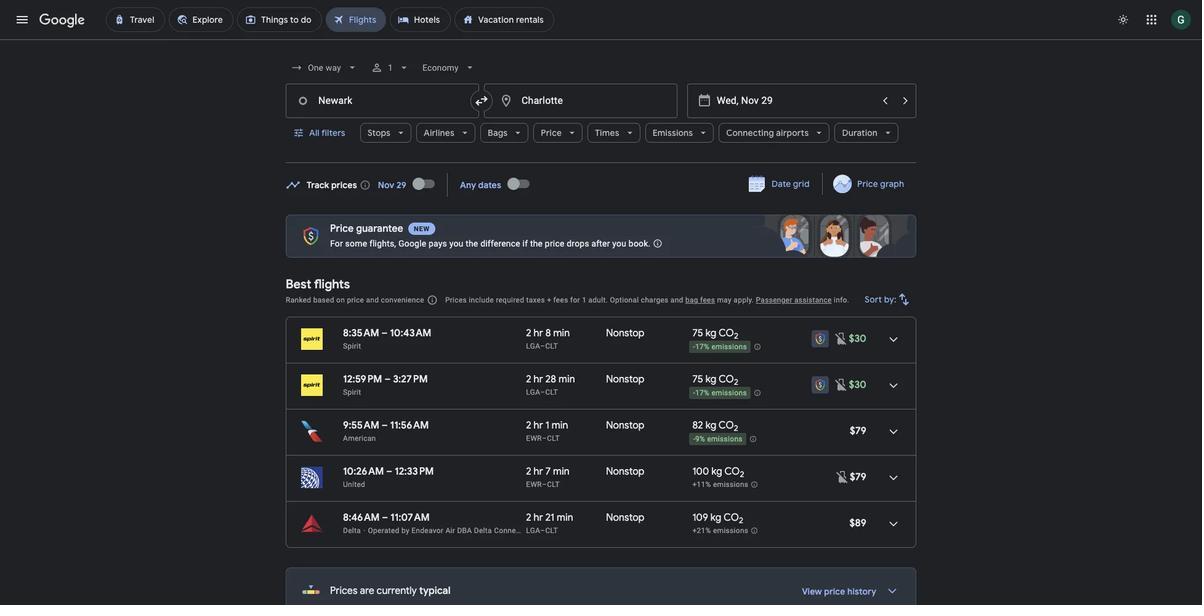 Task type: vqa. For each thing, say whether or not it's contained in the screenshot.
$231 link
no



Task type: describe. For each thing, give the bounding box(es) containing it.
ranked
[[286, 296, 311, 305]]

1 button
[[366, 53, 415, 83]]

2 up 82 kg co 2
[[734, 378, 738, 388]]

airlines button
[[416, 118, 475, 148]]

charges
[[641, 296, 669, 305]]

– inside 2 hr 8 min lga – clt
[[540, 342, 545, 351]]

currently
[[377, 586, 417, 598]]

9%
[[695, 435, 705, 444]]

2 horizontal spatial price
[[824, 587, 845, 598]]

75 kg co 2 for 2 hr 8 min
[[692, 328, 738, 342]]

min for 2 hr 1 min
[[552, 420, 568, 432]]

8:35 am
[[343, 328, 379, 340]]

any dates
[[460, 180, 501, 191]]

kg for 2 hr 28 min
[[706, 374, 716, 386]]

– inside 12:59 pm – 3:27 pm spirit
[[384, 374, 391, 386]]

Arrival time: 3:27 PM. text field
[[393, 374, 428, 386]]

co for 2 hr 21 min
[[724, 512, 739, 525]]

17% for 2 hr 8 min
[[695, 343, 710, 352]]

8
[[545, 328, 551, 340]]

30 us dollars text field for 2 hr 8 min
[[849, 333, 866, 345]]

hr for 28
[[534, 374, 543, 386]]

1 horizontal spatial price
[[545, 239, 564, 249]]

total duration 2 hr 28 min. element
[[526, 374, 606, 388]]

book.
[[629, 239, 651, 249]]

Departure time: 8:46 AM. text field
[[343, 512, 380, 525]]

kg for 2 hr 1 min
[[705, 420, 716, 432]]

airports
[[776, 127, 809, 139]]

emissions
[[653, 127, 693, 139]]

optional
[[610, 296, 639, 305]]

clt for 1
[[547, 435, 560, 443]]

learn more about tracked prices image
[[359, 180, 371, 191]]

ewr for 2 hr 7 min
[[526, 481, 542, 490]]

learn more about price guarantee image
[[643, 229, 673, 259]]

2 inside the 2 hr 28 min lga – clt
[[526, 374, 531, 386]]

based
[[313, 296, 334, 305]]

total duration 2 hr 8 min. element
[[526, 328, 606, 342]]

100 kg co 2
[[692, 466, 744, 480]]

filters
[[321, 127, 345, 139]]

stops button
[[360, 118, 411, 148]]

nonstop for 2 hr 1 min
[[606, 420, 644, 432]]

-9% emissions
[[693, 435, 743, 444]]

+21% emissions
[[692, 527, 748, 536]]

google
[[398, 239, 426, 249]]

for
[[330, 239, 343, 249]]

1 you from the left
[[449, 239, 463, 249]]

passenger
[[756, 296, 792, 305]]

loading results progress bar
[[0, 39, 1202, 42]]

82 kg co 2
[[692, 420, 738, 434]]

+
[[547, 296, 551, 305]]

track prices
[[307, 180, 357, 191]]

duration
[[842, 127, 878, 139]]

+21%
[[692, 527, 711, 536]]

nonstop for 2 hr 7 min
[[606, 466, 644, 478]]

2 fees from the left
[[700, 296, 715, 305]]

2 hr 8 min lga – clt
[[526, 328, 570, 351]]

1 the from the left
[[466, 239, 478, 249]]

Departure time: 9:55 AM. text field
[[343, 420, 379, 432]]

typical
[[419, 586, 450, 598]]

11:56 am
[[390, 420, 429, 432]]

2 hr 28 min lga – clt
[[526, 374, 575, 397]]

- for 2 hr 1 min
[[693, 435, 695, 444]]

assistance
[[794, 296, 832, 305]]

spirit for 12:59 pm
[[343, 389, 361, 397]]

connecting
[[726, 127, 774, 139]]

bag
[[685, 296, 698, 305]]

flights
[[314, 277, 350, 293]]

min for 2 hr 8 min
[[553, 328, 570, 340]]

$30 for 2 hr 8 min
[[849, 333, 866, 345]]

this price for this flight doesn't include overhead bin access. if you need a carry-on bag, use the bags filter to update prices. image
[[834, 378, 849, 393]]

airlines
[[424, 127, 455, 139]]

12:59 pm
[[343, 374, 382, 386]]

nonstop for 2 hr 8 min
[[606, 328, 644, 340]]

Departure text field
[[717, 84, 874, 118]]

air
[[445, 527, 455, 536]]

hr for 1
[[534, 420, 543, 432]]

8:35 am – 10:43 am spirit
[[343, 328, 431, 351]]

co for 2 hr 1 min
[[719, 420, 734, 432]]

times
[[595, 127, 619, 139]]

Arrival time: 11:07 AM. text field
[[390, 512, 430, 525]]

best flights
[[286, 277, 350, 293]]

8:46 am
[[343, 512, 380, 525]]

price guarantee
[[330, 223, 403, 235]]

convenience
[[381, 296, 424, 305]]

– inside the 2 hr 28 min lga – clt
[[540, 389, 545, 397]]

10:43 am
[[390, 328, 431, 340]]

total duration 2 hr 21 min. element
[[526, 512, 606, 527]]

30 us dollars text field for 2 hr 28 min
[[849, 379, 866, 392]]

12:59 pm – 3:27 pm spirit
[[343, 374, 428, 397]]

times button
[[588, 118, 640, 148]]

28
[[545, 374, 556, 386]]

price for price guarantee
[[330, 223, 354, 235]]

duration button
[[835, 118, 899, 148]]

if
[[523, 239, 528, 249]]

difference
[[480, 239, 520, 249]]

New feature text field
[[408, 223, 435, 235]]

history
[[847, 587, 876, 598]]

flight details. leaves newark liberty international airport at 9:55 am on wednesday, november 29 and arrives at charlotte douglas international airport at 11:56 am on wednesday, november 29. image
[[879, 418, 908, 447]]

Arrival time: 12:33 PM. text field
[[395, 466, 434, 478]]

flights,
[[369, 239, 396, 249]]

apply.
[[734, 296, 754, 305]]

clt for 21
[[545, 527, 558, 536]]

by:
[[884, 294, 897, 305]]

12:33 pm
[[395, 466, 434, 478]]

leaves laguardia airport at 8:35 am on wednesday, november 29 and arrives at charlotte douglas international airport at 10:43 am on wednesday, november 29. element
[[343, 328, 431, 340]]

prices
[[331, 180, 357, 191]]

best
[[286, 277, 311, 293]]

price for price graph
[[857, 179, 878, 190]]

stops
[[367, 127, 390, 139]]

new
[[414, 225, 430, 233]]

nonstop for 2 hr 21 min
[[606, 512, 644, 525]]

min for 2 hr 21 min
[[557, 512, 573, 525]]

1 and from the left
[[366, 296, 379, 305]]

change appearance image
[[1108, 5, 1138, 34]]

united
[[343, 481, 365, 490]]

2 down apply.
[[734, 331, 738, 342]]

– inside 9:55 am – 11:56 am american
[[382, 420, 388, 432]]

2 inside 2 hr 8 min lga – clt
[[526, 328, 531, 340]]

guarantee
[[356, 223, 403, 235]]

2 the from the left
[[530, 239, 543, 249]]

2 inside 2 hr 21 min lga – clt
[[526, 512, 531, 525]]

2 and from the left
[[671, 296, 683, 305]]

by
[[401, 527, 409, 536]]

nonstop for 2 hr 28 min
[[606, 374, 644, 386]]

3:27 pm
[[393, 374, 428, 386]]

co for 2 hr 7 min
[[724, 466, 740, 478]]

Arrival time: 10:43 AM. text field
[[390, 328, 431, 340]]

– inside the 2 hr 1 min ewr – clt
[[542, 435, 547, 443]]

passenger assistance button
[[756, 296, 832, 305]]

co for 2 hr 28 min
[[719, 374, 734, 386]]

sort by:
[[865, 294, 897, 305]]

view price history
[[802, 587, 876, 598]]

+11%
[[692, 481, 711, 490]]

find the best price region
[[286, 169, 916, 205]]

date grid button
[[740, 173, 819, 195]]

– inside '8:35 am – 10:43 am spirit'
[[381, 328, 388, 340]]

leaves newark liberty international airport at 10:26 am on wednesday, november 29 and arrives at charlotte douglas international airport at 12:33 pm on wednesday, november 29. element
[[343, 466, 434, 478]]

7
[[545, 466, 551, 478]]

for
[[570, 296, 580, 305]]

sort
[[865, 294, 882, 305]]



Task type: locate. For each thing, give the bounding box(es) containing it.
the right the if
[[530, 239, 543, 249]]

1 vertical spatial -17% emissions
[[693, 389, 747, 398]]

0 horizontal spatial delta
[[343, 527, 361, 536]]

2 hr 7 min ewr – clt
[[526, 466, 570, 490]]

2 down the 2 hr 28 min lga – clt
[[526, 420, 531, 432]]

2 17% from the top
[[695, 389, 710, 398]]

price inside 'price graph' button
[[857, 179, 878, 190]]

spirit inside '8:35 am – 10:43 am spirit'
[[343, 342, 361, 351]]

89 US dollars text field
[[850, 518, 866, 530]]

1 vertical spatial lga
[[526, 389, 540, 397]]

price right view
[[824, 587, 845, 598]]

1 nonstop from the top
[[606, 328, 644, 340]]

5 nonstop flight. element from the top
[[606, 512, 644, 527]]

hr
[[534, 328, 543, 340], [534, 374, 543, 386], [534, 420, 543, 432], [534, 466, 543, 478], [534, 512, 543, 525]]

hr left 21
[[534, 512, 543, 525]]

2 $79 from the top
[[850, 472, 866, 484]]

1 lga from the top
[[526, 342, 540, 351]]

lga down total duration 2 hr 8 min. element in the bottom of the page
[[526, 342, 540, 351]]

1 30 us dollars text field from the top
[[849, 333, 866, 345]]

hr inside 2 hr 21 min lga – clt
[[534, 512, 543, 525]]

learn more about ranking image
[[427, 295, 438, 306]]

kg for 2 hr 21 min
[[711, 512, 721, 525]]

adult.
[[588, 296, 608, 305]]

$79 left 'flight details. leaves newark liberty international airport at 10:26 am on wednesday, november 29 and arrives at charlotte douglas international airport at 12:33 pm on wednesday, november 29.' image
[[850, 472, 866, 484]]

$30 left flight details. leaves laguardia airport at 8:35 am on wednesday, november 29 and arrives at charlotte douglas international airport at 10:43 am on wednesday, november 29. image
[[849, 333, 866, 345]]

connecting airports button
[[719, 118, 830, 148]]

fees right bag
[[700, 296, 715, 305]]

fees right +
[[553, 296, 568, 305]]

2 up +11% emissions
[[740, 470, 744, 480]]

1 vertical spatial $30
[[849, 379, 866, 392]]

kg up +11% emissions
[[711, 466, 722, 478]]

1 inside the 2 hr 1 min ewr – clt
[[545, 420, 549, 432]]

- for 2 hr 8 min
[[693, 343, 695, 352]]

price up for
[[330, 223, 354, 235]]

-17% emissions for 2 hr 28 min
[[693, 389, 747, 398]]

prices right the "learn more about ranking" "image"
[[445, 296, 467, 305]]

– down total duration 2 hr 1 min. "element"
[[542, 435, 547, 443]]

1 vertical spatial price
[[347, 296, 364, 305]]

emissions button
[[645, 118, 714, 148]]

hr for 7
[[534, 466, 543, 478]]

2 -17% emissions from the top
[[693, 389, 747, 398]]

1 vertical spatial prices
[[330, 586, 358, 598]]

75 kg co 2 down may on the right
[[692, 328, 738, 342]]

21
[[545, 512, 554, 525]]

75 kg co 2 up 82 kg co 2
[[692, 374, 738, 388]]

price inside price popup button
[[541, 127, 562, 139]]

2 left 8
[[526, 328, 531, 340]]

kg up +21% emissions
[[711, 512, 721, 525]]

-17% emissions up 82 kg co 2
[[693, 389, 747, 398]]

79 US dollars text field
[[850, 472, 866, 484]]

lga for 2 hr 21 min
[[526, 527, 540, 536]]

2 vertical spatial price
[[824, 587, 845, 598]]

flight details. leaves laguardia airport at 8:35 am on wednesday, november 29 and arrives at charlotte douglas international airport at 10:43 am on wednesday, november 29. image
[[879, 325, 908, 355]]

–
[[381, 328, 388, 340], [540, 342, 545, 351], [384, 374, 391, 386], [540, 389, 545, 397], [382, 420, 388, 432], [542, 435, 547, 443], [386, 466, 392, 478], [542, 481, 547, 490], [382, 512, 388, 525], [540, 527, 545, 536]]

total duration 2 hr 7 min. element
[[526, 466, 606, 480]]

kg down bag fees button
[[706, 328, 716, 340]]

0 horizontal spatial fees
[[553, 296, 568, 305]]

taxes
[[526, 296, 545, 305]]

flight details. leaves laguardia airport at 12:59 pm on wednesday, november 29 and arrives at charlotte douglas international airport at 3:27 pm on wednesday, november 29. image
[[879, 371, 908, 401]]

Departure time: 8:35 AM. text field
[[343, 328, 379, 340]]

1 vertical spatial this price for this flight doesn't include overhead bin access. if you need a carry-on bag, use the bags filter to update prices. image
[[835, 470, 850, 485]]

flight details. leaves laguardia airport at 8:46 am on wednesday, november 29 and arrives at charlotte douglas international airport at 11:07 am on wednesday, november 29. image
[[879, 510, 908, 539]]

clt inside the 2 hr 1 min ewr – clt
[[547, 435, 560, 443]]

4 hr from the top
[[534, 466, 543, 478]]

$79 for 79 us dollars text field on the bottom right of the page
[[850, 426, 866, 438]]

– inside 2 hr 7 min ewr – clt
[[542, 481, 547, 490]]

include
[[469, 296, 494, 305]]

2 up connection
[[526, 512, 531, 525]]

all filters
[[309, 127, 345, 139]]

emissions up 82 kg co 2
[[712, 389, 747, 398]]

min right 21
[[557, 512, 573, 525]]

2 delta from the left
[[474, 527, 492, 536]]

79 US dollars text field
[[850, 426, 866, 438]]

min inside 2 hr 21 min lga – clt
[[557, 512, 573, 525]]

none search field containing all filters
[[286, 53, 916, 163]]

2 $30 from the top
[[849, 379, 866, 392]]

30 us dollars text field left flight details. leaves laguardia airport at 12:59 pm on wednesday, november 29 and arrives at charlotte douglas international airport at 3:27 pm on wednesday, november 29. image
[[849, 379, 866, 392]]

- up 82 at the bottom right of page
[[693, 389, 695, 398]]

2 vertical spatial price
[[330, 223, 354, 235]]

co up +21% emissions
[[724, 512, 739, 525]]

nonstop flight. element for 2 hr 8 min
[[606, 328, 644, 342]]

$79 for 79 us dollars text box
[[850, 472, 866, 484]]

co up +11% emissions
[[724, 466, 740, 478]]

hr for 8
[[534, 328, 543, 340]]

0 vertical spatial $30
[[849, 333, 866, 345]]

– inside 2 hr 21 min lga – clt
[[540, 527, 545, 536]]

1 horizontal spatial delta
[[474, 527, 492, 536]]

17% down bag fees button
[[695, 343, 710, 352]]

co inside 100 kg co 2
[[724, 466, 740, 478]]

ewr inside 2 hr 7 min ewr – clt
[[526, 481, 542, 490]]

1 vertical spatial 75
[[692, 374, 703, 386]]

hr left 8
[[534, 328, 543, 340]]

0 vertical spatial price
[[545, 239, 564, 249]]

1 vertical spatial $79
[[850, 472, 866, 484]]

9:55 am
[[343, 420, 379, 432]]

2 up +21% emissions
[[739, 516, 743, 527]]

$79 left flight details. leaves newark liberty international airport at 9:55 am on wednesday, november 29 and arrives at charlotte douglas international airport at 11:56 am on wednesday, november 29. "icon"
[[850, 426, 866, 438]]

some
[[345, 239, 367, 249]]

fees
[[553, 296, 568, 305], [700, 296, 715, 305]]

3 nonstop flight. element from the top
[[606, 420, 644, 434]]

-17% emissions for 2 hr 8 min
[[693, 343, 747, 352]]

emissions for 2 hr 1 min
[[707, 435, 743, 444]]

connecting airports
[[726, 127, 809, 139]]

after
[[591, 239, 610, 249]]

price for price
[[541, 127, 562, 139]]

1 horizontal spatial and
[[671, 296, 683, 305]]

clt for 8
[[545, 342, 558, 351]]

1 ewr from the top
[[526, 435, 542, 443]]

1 horizontal spatial prices
[[445, 296, 467, 305]]

co up -9% emissions
[[719, 420, 734, 432]]

1 delta from the left
[[343, 527, 361, 536]]

0 horizontal spatial and
[[366, 296, 379, 305]]

kg for 2 hr 7 min
[[711, 466, 722, 478]]

2 inside 100 kg co 2
[[740, 470, 744, 480]]

1 horizontal spatial you
[[612, 239, 626, 249]]

– left the "arrival time: 3:27 pm." text field
[[384, 374, 391, 386]]

prices for prices include required taxes + fees for 1 adult. optional charges and bag fees may apply. passenger assistance
[[445, 296, 467, 305]]

spirit down 12:59 pm text box
[[343, 389, 361, 397]]

1 vertical spatial ewr
[[526, 481, 542, 490]]

- for 2 hr 28 min
[[693, 389, 695, 398]]

hr inside the 2 hr 1 min ewr – clt
[[534, 420, 543, 432]]

82
[[692, 420, 703, 432]]

view price history image
[[878, 577, 907, 606]]

clt inside 2 hr 7 min ewr – clt
[[547, 481, 560, 490]]

kg for 2 hr 8 min
[[706, 328, 716, 340]]

2 lga from the top
[[526, 389, 540, 397]]

– inside 10:26 am – 12:33 pm united
[[386, 466, 392, 478]]

– down 7
[[542, 481, 547, 490]]

None text field
[[286, 84, 479, 118], [484, 84, 677, 118], [286, 84, 479, 118], [484, 84, 677, 118]]

lga
[[526, 342, 540, 351], [526, 389, 540, 397], [526, 527, 540, 536]]

price right bags popup button on the left
[[541, 127, 562, 139]]

– up operated
[[382, 512, 388, 525]]

nonstop flight. element for 2 hr 21 min
[[606, 512, 644, 527]]

price left drops
[[545, 239, 564, 249]]

nov
[[378, 180, 394, 191]]

main menu image
[[15, 12, 30, 27]]

0 vertical spatial 1
[[388, 63, 393, 73]]

this price for this flight doesn't include overhead bin access. if you need a carry-on bag, use the bags filter to update prices. image down 79 us dollars text field on the bottom right of the page
[[835, 470, 850, 485]]

3 - from the top
[[693, 435, 695, 444]]

0 horizontal spatial price
[[347, 296, 364, 305]]

emissions down 100 kg co 2
[[713, 481, 748, 490]]

min inside the 2 hr 1 min ewr – clt
[[552, 420, 568, 432]]

1 vertical spatial price
[[857, 179, 878, 190]]

-17% emissions down may on the right
[[693, 343, 747, 352]]

for some flights, google pays you the difference if the price drops after you book.
[[330, 239, 651, 249]]

graph
[[880, 179, 904, 190]]

2 inside the 2 hr 1 min ewr – clt
[[526, 420, 531, 432]]

min for 2 hr 28 min
[[558, 374, 575, 386]]

leaves newark liberty international airport at 9:55 am on wednesday, november 29 and arrives at charlotte douglas international airport at 11:56 am on wednesday, november 29. element
[[343, 420, 429, 432]]

0 horizontal spatial the
[[466, 239, 478, 249]]

1 $30 from the top
[[849, 333, 866, 345]]

clt for 7
[[547, 481, 560, 490]]

min inside 2 hr 7 min ewr – clt
[[553, 466, 570, 478]]

2 hr 21 min lga – clt
[[526, 512, 573, 536]]

1 horizontal spatial price
[[541, 127, 562, 139]]

flight details. leaves newark liberty international airport at 10:26 am on wednesday, november 29 and arrives at charlotte douglas international airport at 12:33 pm on wednesday, november 29. image
[[879, 464, 908, 493]]

– right 8:35 am
[[381, 328, 388, 340]]

0 horizontal spatial 1
[[388, 63, 393, 73]]

ewr inside the 2 hr 1 min ewr – clt
[[526, 435, 542, 443]]

min
[[553, 328, 570, 340], [558, 374, 575, 386], [552, 420, 568, 432], [553, 466, 570, 478], [557, 512, 573, 525]]

hr inside 2 hr 7 min ewr – clt
[[534, 466, 543, 478]]

1 horizontal spatial 1
[[545, 420, 549, 432]]

+11% emissions
[[692, 481, 748, 490]]

lga for 2 hr 28 min
[[526, 389, 540, 397]]

17% for 2 hr 28 min
[[695, 389, 710, 398]]

lga for 2 hr 8 min
[[526, 342, 540, 351]]

prices are currently typical
[[330, 586, 450, 598]]

lga inside 2 hr 21 min lga – clt
[[526, 527, 540, 536]]

price graph button
[[825, 173, 914, 195]]

price button
[[533, 118, 583, 148]]

Arrival time: 11:56 AM. text field
[[390, 420, 429, 432]]

spirit
[[343, 342, 361, 351], [343, 389, 361, 397]]

you right after
[[612, 239, 626, 249]]

min right 7
[[553, 466, 570, 478]]

swap origin and destination. image
[[474, 94, 489, 108]]

dates
[[478, 180, 501, 191]]

emissions for 2 hr 8 min
[[712, 343, 747, 352]]

1 - from the top
[[693, 343, 695, 352]]

4 nonstop from the top
[[606, 466, 644, 478]]

29
[[397, 180, 406, 191]]

clt down 28
[[545, 389, 558, 397]]

2 hr from the top
[[534, 374, 543, 386]]

1 fees from the left
[[553, 296, 568, 305]]

dba
[[457, 527, 472, 536]]

2 vertical spatial lga
[[526, 527, 540, 536]]

0 vertical spatial this price for this flight doesn't include overhead bin access. if you need a carry-on bag, use the bags filter to update prices. image
[[834, 332, 849, 346]]

$79
[[850, 426, 866, 438], [850, 472, 866, 484]]

kg
[[706, 328, 716, 340], [706, 374, 716, 386], [705, 420, 716, 432], [711, 466, 722, 478], [711, 512, 721, 525]]

Departure time: 12:59 PM. text field
[[343, 374, 382, 386]]

1 vertical spatial 17%
[[695, 389, 710, 398]]

0 vertical spatial 30 us dollars text field
[[849, 333, 866, 345]]

2 spirit from the top
[[343, 389, 361, 397]]

spirit inside 12:59 pm – 3:27 pm spirit
[[343, 389, 361, 397]]

clt inside 2 hr 21 min lga – clt
[[545, 527, 558, 536]]

nonstop flight. element for 2 hr 1 min
[[606, 420, 644, 434]]

are
[[360, 586, 374, 598]]

on
[[336, 296, 345, 305]]

1 nonstop flight. element from the top
[[606, 328, 644, 342]]

75 for 2 hr 8 min
[[692, 328, 703, 340]]

0 vertical spatial lga
[[526, 342, 540, 351]]

lga down total duration 2 hr 21 min. element
[[526, 527, 540, 536]]

spirit for 8:35 am
[[343, 342, 361, 351]]

clt down 21
[[545, 527, 558, 536]]

clt for 28
[[545, 389, 558, 397]]

Departure time: 10:26 AM. text field
[[343, 466, 384, 478]]

co for 2 hr 8 min
[[719, 328, 734, 340]]

min right 8
[[553, 328, 570, 340]]

0 horizontal spatial prices
[[330, 586, 358, 598]]

0 vertical spatial 75
[[692, 328, 703, 340]]

kg inside 82 kg co 2
[[705, 420, 716, 432]]

drops
[[567, 239, 589, 249]]

1 75 from the top
[[692, 328, 703, 340]]

75 down bag fees button
[[692, 328, 703, 340]]

ewr down total duration 2 hr 7 min. element
[[526, 481, 542, 490]]

2 ewr from the top
[[526, 481, 542, 490]]

0 vertical spatial spirit
[[343, 342, 361, 351]]

1
[[388, 63, 393, 73], [582, 296, 586, 305], [545, 420, 549, 432]]

2 you from the left
[[612, 239, 626, 249]]

emissions down 109 kg co 2
[[713, 527, 748, 536]]

all filters button
[[286, 118, 355, 148]]

1 horizontal spatial fees
[[700, 296, 715, 305]]

ranked based on price and convenience
[[286, 296, 424, 305]]

1 vertical spatial -
[[693, 389, 695, 398]]

0 vertical spatial $79
[[850, 426, 866, 438]]

hr inside the 2 hr 28 min lga – clt
[[534, 374, 543, 386]]

0 horizontal spatial price
[[330, 223, 354, 235]]

price right on
[[347, 296, 364, 305]]

2 left 28
[[526, 374, 531, 386]]

2
[[526, 328, 531, 340], [734, 331, 738, 342], [526, 374, 531, 386], [734, 378, 738, 388], [526, 420, 531, 432], [734, 424, 738, 434], [526, 466, 531, 478], [740, 470, 744, 480], [526, 512, 531, 525], [739, 516, 743, 527]]

min inside the 2 hr 28 min lga – clt
[[558, 374, 575, 386]]

75 up 82 at the bottom right of page
[[692, 374, 703, 386]]

75
[[692, 328, 703, 340], [692, 374, 703, 386]]

best flights main content
[[286, 169, 916, 606]]

ewr down total duration 2 hr 1 min. "element"
[[526, 435, 542, 443]]

5 hr from the top
[[534, 512, 543, 525]]

nonstop
[[606, 328, 644, 340], [606, 374, 644, 386], [606, 420, 644, 432], [606, 466, 644, 478], [606, 512, 644, 525]]

emissions for 2 hr 28 min
[[712, 389, 747, 398]]

hr down the 2 hr 28 min lga – clt
[[534, 420, 543, 432]]

5 nonstop from the top
[[606, 512, 644, 525]]

11:07 am
[[390, 512, 430, 525]]

hr left 7
[[534, 466, 543, 478]]

– right "9:55 am" text field
[[382, 420, 388, 432]]

view
[[802, 587, 822, 598]]

4 nonstop flight. element from the top
[[606, 466, 644, 480]]

2 left 7
[[526, 466, 531, 478]]

2 vertical spatial -
[[693, 435, 695, 444]]

17% up 82 at the bottom right of page
[[695, 389, 710, 398]]

kg inside 100 kg co 2
[[711, 466, 722, 478]]

prices for prices are currently typical
[[330, 586, 358, 598]]

8:46 am – 11:07 am
[[343, 512, 430, 525]]

you right pays at the top left of the page
[[449, 239, 463, 249]]

0 vertical spatial price
[[541, 127, 562, 139]]

clt down 8
[[545, 342, 558, 351]]

grid
[[793, 179, 810, 190]]

None search field
[[286, 53, 916, 163]]

and left convenience
[[366, 296, 379, 305]]

clt inside the 2 hr 28 min lga – clt
[[545, 389, 558, 397]]

lga inside the 2 hr 28 min lga – clt
[[526, 389, 540, 397]]

$30 left flight details. leaves laguardia airport at 12:59 pm on wednesday, november 29 and arrives at charlotte douglas international airport at 3:27 pm on wednesday, november 29. image
[[849, 379, 866, 392]]

clt inside 2 hr 8 min lga – clt
[[545, 342, 558, 351]]

2 horizontal spatial price
[[857, 179, 878, 190]]

30 US dollars text field
[[849, 333, 866, 345], [849, 379, 866, 392]]

3 nonstop from the top
[[606, 420, 644, 432]]

leaves laguardia airport at 8:46 am on wednesday, november 29 and arrives at charlotte douglas international airport at 11:07 am on wednesday, november 29. element
[[343, 512, 430, 525]]

3 hr from the top
[[534, 420, 543, 432]]

– down total duration 2 hr 8 min. element in the bottom of the page
[[540, 342, 545, 351]]

prices left are
[[330, 586, 358, 598]]

min right 28
[[558, 374, 575, 386]]

all
[[309, 127, 319, 139]]

track
[[307, 180, 329, 191]]

0 vertical spatial ewr
[[526, 435, 542, 443]]

1 $79 from the top
[[850, 426, 866, 438]]

2 horizontal spatial 1
[[582, 296, 586, 305]]

2 nonstop from the top
[[606, 374, 644, 386]]

1 75 kg co 2 from the top
[[692, 328, 738, 342]]

None field
[[286, 57, 363, 79], [417, 57, 481, 79], [286, 57, 363, 79], [417, 57, 481, 79]]

delta right dba
[[474, 527, 492, 536]]

- down bag
[[693, 343, 695, 352]]

prices include required taxes + fees for 1 adult. optional charges and bag fees may apply. passenger assistance
[[445, 296, 832, 305]]

operated
[[368, 527, 399, 536]]

operated by endeavor air dba delta connection
[[368, 527, 533, 536]]

hr inside 2 hr 8 min lga – clt
[[534, 328, 543, 340]]

bags
[[488, 127, 508, 139]]

- down 82 at the bottom right of page
[[693, 435, 695, 444]]

lga inside 2 hr 8 min lga – clt
[[526, 342, 540, 351]]

and left bag
[[671, 296, 683, 305]]

2 inside 2 hr 7 min ewr – clt
[[526, 466, 531, 478]]

2 75 kg co 2 from the top
[[692, 374, 738, 388]]

2 nonstop flight. element from the top
[[606, 374, 644, 388]]

2 hr 1 min ewr – clt
[[526, 420, 568, 443]]

1 vertical spatial spirit
[[343, 389, 361, 397]]

30 us dollars text field left flight details. leaves laguardia airport at 8:35 am on wednesday, november 29 and arrives at charlotte douglas international airport at 10:43 am on wednesday, november 29. image
[[849, 333, 866, 345]]

– left 12:33 pm text box
[[386, 466, 392, 478]]

clt down 7
[[547, 481, 560, 490]]

0 horizontal spatial you
[[449, 239, 463, 249]]

1 -17% emissions from the top
[[693, 343, 747, 352]]

lga down total duration 2 hr 28 min. element
[[526, 389, 540, 397]]

hr left 28
[[534, 374, 543, 386]]

0 vertical spatial -17% emissions
[[693, 343, 747, 352]]

bag fees button
[[685, 296, 715, 305]]

3 lga from the top
[[526, 527, 540, 536]]

75 kg co 2 for 2 hr 28 min
[[692, 374, 738, 388]]

2 inside 82 kg co 2
[[734, 424, 738, 434]]

co inside 82 kg co 2
[[719, 420, 734, 432]]

0 vertical spatial 17%
[[695, 343, 710, 352]]

1 horizontal spatial the
[[530, 239, 543, 249]]

emissions down 82 kg co 2
[[707, 435, 743, 444]]

2 vertical spatial 1
[[545, 420, 549, 432]]

required
[[496, 296, 524, 305]]

min inside 2 hr 8 min lga – clt
[[553, 328, 570, 340]]

1 vertical spatial 30 us dollars text field
[[849, 379, 866, 392]]

1 vertical spatial 1
[[582, 296, 586, 305]]

100
[[692, 466, 709, 478]]

hr for 21
[[534, 512, 543, 525]]

may
[[717, 296, 732, 305]]

2 - from the top
[[693, 389, 695, 398]]

min down the 2 hr 28 min lga – clt
[[552, 420, 568, 432]]

kg right 82 at the bottom right of page
[[705, 420, 716, 432]]

1 spirit from the top
[[343, 342, 361, 351]]

kg inside 109 kg co 2
[[711, 512, 721, 525]]

$30
[[849, 333, 866, 345], [849, 379, 866, 392]]

2 75 from the top
[[692, 374, 703, 386]]

2 inside 109 kg co 2
[[739, 516, 743, 527]]

– down total duration 2 hr 28 min. element
[[540, 389, 545, 397]]

delta down departure time: 8:46 am. text field on the bottom left of page
[[343, 527, 361, 536]]

1 vertical spatial 75 kg co 2
[[692, 374, 738, 388]]

this price for this flight doesn't include overhead bin access. if you need a carry-on bag, use the bags filter to update prices. image
[[834, 332, 849, 346], [835, 470, 850, 485]]

nov 29
[[378, 180, 406, 191]]

min for 2 hr 7 min
[[553, 466, 570, 478]]

co down may on the right
[[719, 328, 734, 340]]

co inside 109 kg co 2
[[724, 512, 739, 525]]

the left "difference"
[[466, 239, 478, 249]]

co up 82 kg co 2
[[719, 374, 734, 386]]

ewr for 2 hr 1 min
[[526, 435, 542, 443]]

price left graph
[[857, 179, 878, 190]]

1 hr from the top
[[534, 328, 543, 340]]

1 17% from the top
[[695, 343, 710, 352]]

2 30 us dollars text field from the top
[[849, 379, 866, 392]]

– down total duration 2 hr 21 min. element
[[540, 527, 545, 536]]

2 up -9% emissions
[[734, 424, 738, 434]]

0 vertical spatial 75 kg co 2
[[692, 328, 738, 342]]

75 for 2 hr 28 min
[[692, 374, 703, 386]]

emissions down may on the right
[[712, 343, 747, 352]]

total duration 2 hr 1 min. element
[[526, 420, 606, 434]]

clt down total duration 2 hr 1 min. "element"
[[547, 435, 560, 443]]

leaves laguardia airport at 12:59 pm on wednesday, november 29 and arrives at charlotte douglas international airport at 3:27 pm on wednesday, november 29. element
[[343, 374, 428, 386]]

$30 for 2 hr 28 min
[[849, 379, 866, 392]]

date
[[772, 179, 791, 190]]

0 vertical spatial -
[[693, 343, 695, 352]]

nonstop flight. element for 2 hr 7 min
[[606, 466, 644, 480]]

kg up 82 kg co 2
[[706, 374, 716, 386]]

nonstop flight. element
[[606, 328, 644, 342], [606, 374, 644, 388], [606, 420, 644, 434], [606, 466, 644, 480], [606, 512, 644, 527]]

emissions
[[712, 343, 747, 352], [712, 389, 747, 398], [707, 435, 743, 444], [713, 481, 748, 490], [713, 527, 748, 536]]

you
[[449, 239, 463, 249], [612, 239, 626, 249]]

the
[[466, 239, 478, 249], [530, 239, 543, 249]]

-17% emissions
[[693, 343, 747, 352], [693, 389, 747, 398]]

spirit down 8:35 am
[[343, 342, 361, 351]]

1 inside "popup button"
[[388, 63, 393, 73]]

10:26 am
[[343, 466, 384, 478]]

delta
[[343, 527, 361, 536], [474, 527, 492, 536]]

clt
[[545, 342, 558, 351], [545, 389, 558, 397], [547, 435, 560, 443], [547, 481, 560, 490], [545, 527, 558, 536]]

0 vertical spatial prices
[[445, 296, 467, 305]]

nonstop flight. element for 2 hr 28 min
[[606, 374, 644, 388]]

this price for this flight doesn't include overhead bin access. if you need a carry-on bag, use the bags filter to update prices. image up this price for this flight doesn't include overhead bin access. if you need a carry-on bag, use the bags filter to update prices. image
[[834, 332, 849, 346]]



